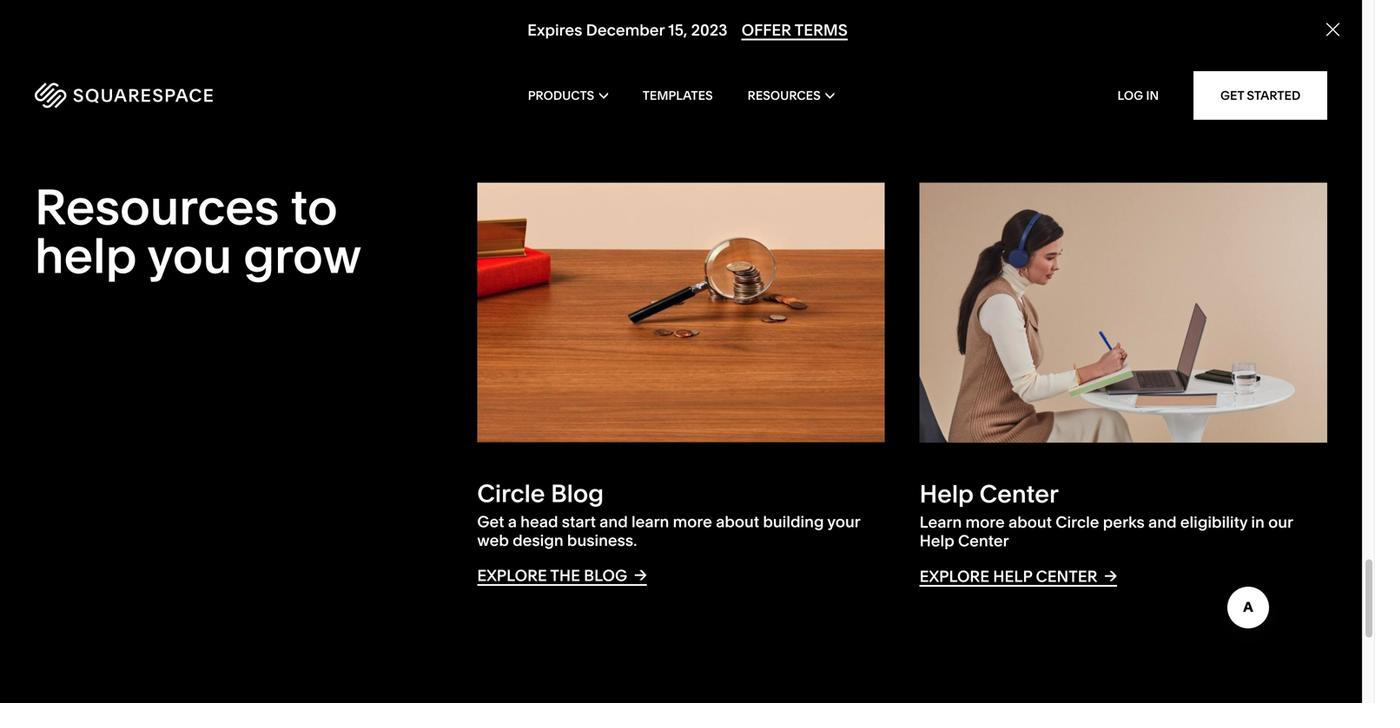Task type: vqa. For each thing, say whether or not it's contained in the screenshot.
Gaming
no



Task type: describe. For each thing, give the bounding box(es) containing it.
explore help center →
[[920, 566, 1117, 586]]

resources to help you grow main content
[[0, 0, 1375, 656]]

get inside circle blog get a head start and learn more about building your web design business.
[[477, 512, 504, 532]]

business.
[[567, 531, 637, 550]]

more inside circle blog get a head start and learn more about building your web design business.
[[673, 512, 712, 532]]

offer terms
[[742, 21, 848, 40]]

explore for help
[[920, 567, 990, 586]]

0 vertical spatial get
[[1220, 88, 1244, 103]]

squarespace logo image
[[35, 83, 213, 109]]

get started
[[1220, 88, 1301, 103]]

head
[[521, 512, 558, 532]]

resources for resources to help you grow
[[35, 177, 279, 237]]

learn
[[920, 513, 962, 532]]

explore for circle
[[477, 566, 547, 586]]

0 vertical spatial center
[[980, 480, 1059, 509]]

person at laptop image
[[920, 183, 1327, 443]]

help inside explore help center →
[[993, 567, 1032, 586]]

expires december 15, 2023
[[527, 21, 728, 40]]

in
[[1251, 513, 1265, 532]]

help
[[35, 226, 137, 286]]

expires
[[527, 21, 582, 40]]

our
[[1268, 513, 1293, 532]]

terms
[[795, 21, 848, 40]]

center inside explore help center →
[[1036, 567, 1098, 586]]

log
[[1118, 88, 1143, 103]]

you
[[147, 226, 232, 286]]

circle inside help center learn more about circle perks and eligibility in our help center
[[1056, 513, 1099, 532]]

magnifying glass image
[[477, 183, 885, 442]]

1 vertical spatial center
[[958, 532, 1009, 551]]

resources for resources
[[748, 88, 821, 103]]

offer terms link
[[742, 21, 848, 41]]

products button
[[528, 61, 608, 130]]

building
[[763, 512, 824, 532]]



Task type: locate. For each thing, give the bounding box(es) containing it.
squarespace logo link
[[35, 83, 293, 109]]

explore down learn on the right bottom
[[920, 567, 990, 586]]

0 horizontal spatial circle
[[477, 479, 545, 508]]

start
[[562, 512, 596, 532]]

about up explore help center →
[[1009, 513, 1052, 532]]

and right the 'perks'
[[1148, 513, 1177, 532]]

1 horizontal spatial about
[[1009, 513, 1052, 532]]

about inside circle blog get a head start and learn more about building your web design business.
[[716, 512, 759, 532]]

more right the learn
[[673, 512, 712, 532]]

0 vertical spatial help
[[920, 480, 974, 509]]

more inside help center learn more about circle perks and eligibility in our help center
[[966, 513, 1005, 532]]

0 horizontal spatial more
[[673, 512, 712, 532]]

explore inside explore the blog →
[[477, 566, 547, 586]]

1 horizontal spatial and
[[1148, 513, 1177, 532]]

0 horizontal spatial resources
[[35, 177, 279, 237]]

resources
[[748, 88, 821, 103], [35, 177, 279, 237]]

circle inside circle blog get a head start and learn more about building your web design business.
[[477, 479, 545, 508]]

about inside help center learn more about circle perks and eligibility in our help center
[[1009, 513, 1052, 532]]

resources to help you grow
[[35, 177, 361, 286]]

more right learn on the right bottom
[[966, 513, 1005, 532]]

1 vertical spatial blog
[[584, 566, 627, 586]]

→
[[634, 566, 647, 585], [1104, 566, 1117, 585]]

get left the started
[[1220, 88, 1244, 103]]

explore the blog →
[[477, 566, 647, 586]]

log             in link
[[1118, 88, 1159, 103]]

0 horizontal spatial about
[[716, 512, 759, 532]]

templates link
[[643, 61, 713, 130]]

circle left the 'perks'
[[1056, 513, 1099, 532]]

2 vertical spatial center
[[1036, 567, 1098, 586]]

circle blog get a head start and learn more about building your web design business.
[[477, 479, 860, 550]]

blog inside explore the blog →
[[584, 566, 627, 586]]

2 → from the left
[[1104, 566, 1117, 585]]

1 vertical spatial resources
[[35, 177, 279, 237]]

and
[[600, 512, 628, 532], [1148, 513, 1177, 532]]

1 explore from the left
[[477, 566, 547, 586]]

started
[[1247, 88, 1301, 103]]

1 horizontal spatial more
[[966, 513, 1005, 532]]

center
[[980, 480, 1059, 509], [958, 532, 1009, 551], [1036, 567, 1098, 586]]

2 explore from the left
[[920, 567, 990, 586]]

in
[[1146, 88, 1159, 103]]

1 vertical spatial get
[[477, 512, 504, 532]]

get started link
[[1194, 71, 1327, 120]]

get
[[1220, 88, 1244, 103], [477, 512, 504, 532]]

→ for blog
[[634, 566, 647, 585]]

explore down web
[[477, 566, 547, 586]]

resources inside resources to help you grow
[[35, 177, 279, 237]]

→ down business.
[[634, 566, 647, 585]]

a
[[508, 512, 517, 532]]

to
[[291, 177, 338, 237]]

products
[[528, 88, 594, 103]]

offer
[[742, 21, 791, 40]]

more
[[673, 512, 712, 532], [966, 513, 1005, 532]]

december
[[586, 21, 665, 40]]

explore inside explore help center →
[[920, 567, 990, 586]]

about
[[716, 512, 759, 532], [1009, 513, 1052, 532]]

2 vertical spatial help
[[993, 567, 1032, 586]]

log             in
[[1118, 88, 1159, 103]]

templates
[[643, 88, 713, 103]]

design
[[513, 531, 564, 550]]

resources button
[[748, 61, 834, 130]]

the
[[550, 566, 580, 586]]

blog up the start
[[551, 479, 604, 508]]

eligibility
[[1180, 513, 1248, 532]]

0 horizontal spatial →
[[634, 566, 647, 585]]

→ inside explore the blog →
[[634, 566, 647, 585]]

blog down business.
[[584, 566, 627, 586]]

about left building
[[716, 512, 759, 532]]

2023
[[691, 21, 728, 40]]

perks
[[1103, 513, 1145, 532]]

resources inside the 'resources' button
[[748, 88, 821, 103]]

explore
[[477, 566, 547, 586], [920, 567, 990, 586]]

circle up a at the left bottom
[[477, 479, 545, 508]]

get left a at the left bottom
[[477, 512, 504, 532]]

0 horizontal spatial explore
[[477, 566, 547, 586]]

→ down the 'perks'
[[1104, 566, 1117, 585]]

1 horizontal spatial explore
[[920, 567, 990, 586]]

15,
[[668, 21, 687, 40]]

0 vertical spatial circle
[[477, 479, 545, 508]]

circle
[[477, 479, 545, 508], [1056, 513, 1099, 532]]

help center learn more about circle perks and eligibility in our help center
[[920, 480, 1293, 551]]

→ for center
[[1104, 566, 1117, 585]]

blog inside circle blog get a head start and learn more about building your web design business.
[[551, 479, 604, 508]]

1 horizontal spatial get
[[1220, 88, 1244, 103]]

learn
[[632, 512, 669, 532]]

grow
[[243, 226, 361, 286]]

and right the start
[[600, 512, 628, 532]]

0 vertical spatial resources
[[748, 88, 821, 103]]

→ inside explore help center →
[[1104, 566, 1117, 585]]

1 → from the left
[[634, 566, 647, 585]]

1 horizontal spatial →
[[1104, 566, 1117, 585]]

0 horizontal spatial and
[[600, 512, 628, 532]]

1 horizontal spatial circle
[[1056, 513, 1099, 532]]

and inside circle blog get a head start and learn more about building your web design business.
[[600, 512, 628, 532]]

web
[[477, 531, 509, 550]]

0 horizontal spatial get
[[477, 512, 504, 532]]

and inside help center learn more about circle perks and eligibility in our help center
[[1148, 513, 1177, 532]]

1 horizontal spatial resources
[[748, 88, 821, 103]]

help
[[920, 480, 974, 509], [920, 532, 955, 551], [993, 567, 1032, 586]]

blog
[[551, 479, 604, 508], [584, 566, 627, 586]]

your
[[827, 512, 860, 532]]

1 vertical spatial circle
[[1056, 513, 1099, 532]]

1 vertical spatial help
[[920, 532, 955, 551]]

0 vertical spatial blog
[[551, 479, 604, 508]]



